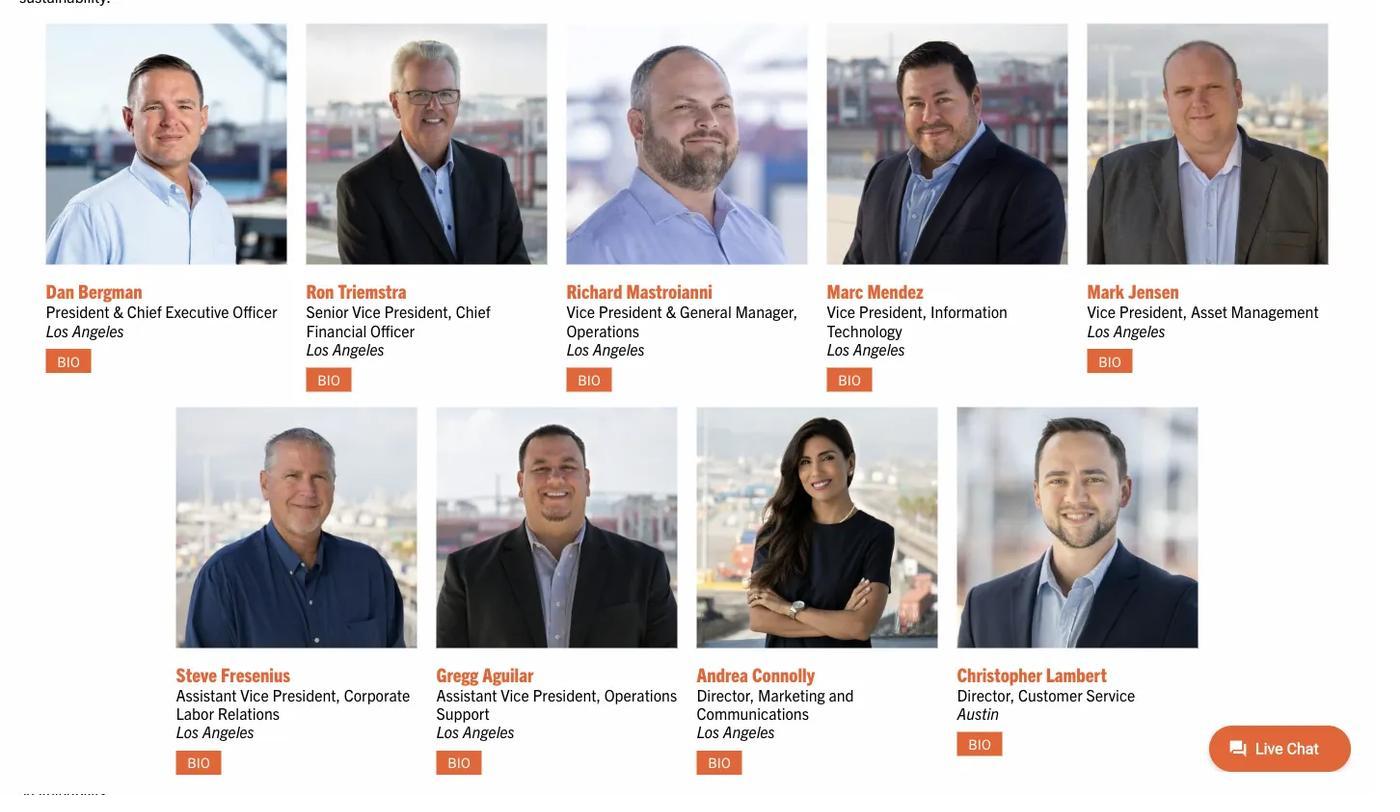Task type: vqa. For each thing, say whether or not it's contained in the screenshot.
&
yes



Task type: locate. For each thing, give the bounding box(es) containing it.
president, inside steve fresenius assistant vice president, corporate labor relations los angeles
[[272, 686, 340, 705]]

chief
[[127, 302, 162, 321], [456, 302, 491, 321]]

president
[[46, 302, 109, 321], [599, 302, 662, 321]]

president,
[[384, 302, 452, 321], [859, 302, 927, 321], [1120, 302, 1188, 321], [272, 686, 340, 705], [533, 686, 601, 705]]

bio down the communications
[[708, 754, 731, 772]]

assistant inside 'gregg aguilar assistant vice president, operations support los angeles'
[[436, 686, 497, 705]]

& left general
[[666, 302, 676, 321]]

1 director, from the left
[[697, 686, 755, 705]]

technology
[[827, 321, 902, 340]]

angeles
[[72, 321, 124, 340], [1114, 321, 1166, 340], [333, 339, 385, 358], [593, 339, 645, 358], [853, 339, 905, 358], [202, 723, 254, 742], [463, 723, 515, 742], [723, 723, 775, 742]]

1 horizontal spatial chief
[[456, 302, 491, 321]]

director, for andrea
[[697, 686, 755, 705]]

main content containing dan bergman
[[0, 0, 1374, 791]]

1 horizontal spatial director,
[[957, 686, 1015, 705]]

angeles down jensen
[[1114, 321, 1166, 340]]

0 horizontal spatial chief
[[127, 302, 162, 321]]

1 vertical spatial operations
[[604, 686, 677, 705]]

bio down support
[[448, 754, 470, 772]]

0 horizontal spatial assistant
[[176, 686, 237, 705]]

assistant inside steve fresenius assistant vice president, corporate labor relations los angeles
[[176, 686, 237, 705]]

vice
[[352, 302, 381, 321], [567, 302, 595, 321], [827, 302, 856, 321], [1088, 302, 1116, 321], [240, 686, 269, 705], [501, 686, 529, 705]]

1 assistant from the left
[[176, 686, 237, 705]]

christopher lambert director, customer service austin
[[957, 662, 1136, 723]]

bio link for christopher
[[957, 733, 1003, 757]]

marc
[[827, 279, 864, 303]]

bio for mark
[[1099, 352, 1121, 370]]

bio link for mark
[[1088, 349, 1133, 373]]

president, for steve fresenius
[[272, 686, 340, 705]]

austin
[[957, 704, 999, 723]]

2 assistant from the left
[[436, 686, 497, 705]]

los inside ron triemstra senior vice president, chief financial officer los angeles
[[306, 339, 329, 358]]

bio link down the communications
[[697, 751, 742, 775]]

angeles inside richard mastroianni vice president & general manager, operations los angeles
[[593, 339, 645, 358]]

andrea connolly director, marketing and communications los angeles
[[697, 662, 854, 742]]

fresenius
[[221, 662, 290, 687]]

operations inside richard mastroianni vice president & general manager, operations los angeles
[[567, 321, 639, 340]]

president, inside ron triemstra senior vice president, chief financial officer los angeles
[[384, 302, 452, 321]]

0 vertical spatial operations
[[567, 321, 639, 340]]

bio
[[57, 352, 80, 370], [1099, 352, 1121, 370], [318, 370, 340, 388], [578, 370, 601, 388], [838, 370, 861, 388], [969, 735, 991, 753], [187, 754, 210, 772], [448, 754, 470, 772], [708, 754, 731, 772]]

1 chief from the left
[[127, 302, 162, 321]]

1 horizontal spatial assistant
[[436, 686, 497, 705]]

gregg aguilar assistant vice president, operations support los angeles
[[436, 662, 677, 742]]

0 horizontal spatial president
[[46, 302, 109, 321]]

marketing
[[758, 686, 825, 705]]

los inside richard mastroianni vice president & general manager, operations los angeles
[[567, 339, 589, 358]]

angeles down marketing
[[723, 723, 775, 742]]

director, left customer
[[957, 686, 1015, 705]]

bio down technology
[[838, 370, 861, 388]]

los down richard at left top
[[567, 339, 589, 358]]

vice inside 'gregg aguilar assistant vice president, operations support los angeles'
[[501, 686, 529, 705]]

steve fresenius assistant vice president, corporate labor relations los angeles
[[176, 662, 410, 742]]

financial
[[306, 321, 367, 340]]

senior
[[306, 302, 349, 321]]

operations
[[567, 321, 639, 340], [604, 686, 677, 705]]

bio link down richard at left top
[[567, 368, 612, 392]]

connolly
[[752, 662, 815, 687]]

&
[[113, 302, 124, 321], [666, 302, 676, 321]]

richard mastroianni vice president & general manager, operations los angeles
[[567, 279, 798, 358]]

& inside richard mastroianni vice president & general manager, operations los angeles
[[666, 302, 676, 321]]

bergman
[[78, 279, 142, 303]]

officer right executive on the left
[[233, 302, 277, 321]]

bio link
[[46, 349, 91, 373], [1088, 349, 1133, 373], [306, 368, 352, 392], [567, 368, 612, 392], [827, 368, 872, 392], [957, 733, 1003, 757], [176, 751, 221, 775], [436, 751, 482, 775], [697, 751, 742, 775]]

los down andrea
[[697, 723, 720, 742]]

0 horizontal spatial &
[[113, 302, 124, 321]]

director, inside "andrea connolly director, marketing and communications los angeles"
[[697, 686, 755, 705]]

bio link down austin
[[957, 733, 1003, 757]]

bio down 'mark'
[[1099, 352, 1121, 370]]

bio link down dan
[[46, 349, 91, 373]]

angeles down mendez
[[853, 339, 905, 358]]

los inside mark jensen vice president, asset management los angeles
[[1088, 321, 1110, 340]]

director, for christopher
[[957, 686, 1015, 705]]

bio down dan
[[57, 352, 80, 370]]

vice left mendez
[[827, 302, 856, 321]]

gregg
[[436, 662, 479, 687]]

mark
[[1088, 279, 1125, 303]]

angeles down bergman
[[72, 321, 124, 340]]

1 & from the left
[[113, 302, 124, 321]]

los down dan
[[46, 321, 69, 340]]

2 director, from the left
[[957, 686, 1015, 705]]

bio link for gregg
[[436, 751, 482, 775]]

los down steve
[[176, 723, 199, 742]]

2 & from the left
[[666, 302, 676, 321]]

angeles down senior
[[333, 339, 385, 358]]

vice left jensen
[[1088, 302, 1116, 321]]

angeles inside marc mendez vice president, information technology los angeles
[[853, 339, 905, 358]]

bio link down 'mark'
[[1088, 349, 1133, 373]]

2 chief from the left
[[456, 302, 491, 321]]

bio link down labor
[[176, 751, 221, 775]]

los inside "andrea connolly director, marketing and communications los angeles"
[[697, 723, 720, 742]]

los down marc
[[827, 339, 850, 358]]

bio link for ron
[[306, 368, 352, 392]]

1 president from the left
[[46, 302, 109, 321]]

bio down "financial"
[[318, 370, 340, 388]]

officer
[[233, 302, 277, 321], [370, 321, 415, 340]]

angeles down richard at left top
[[593, 339, 645, 358]]

director,
[[697, 686, 755, 705], [957, 686, 1015, 705]]

angeles inside steve fresenius assistant vice president, corporate labor relations los angeles
[[202, 723, 254, 742]]

corporate
[[344, 686, 410, 705]]

officer down triemstra at the left top of the page
[[370, 321, 415, 340]]

andrea
[[697, 662, 748, 687]]

angeles down fresenius on the left bottom of the page
[[202, 723, 254, 742]]

chief inside ron triemstra senior vice president, chief financial officer los angeles
[[456, 302, 491, 321]]

angeles inside "andrea connolly director, marketing and communications los angeles"
[[723, 723, 775, 742]]

bio link for richard
[[567, 368, 612, 392]]

los down 'mark'
[[1088, 321, 1110, 340]]

& inside dan bergman president & chief executive officer los angeles
[[113, 302, 124, 321]]

operations down richard at left top
[[567, 321, 639, 340]]

bio link for andrea
[[697, 751, 742, 775]]

0 horizontal spatial director,
[[697, 686, 755, 705]]

vice inside richard mastroianni vice president & general manager, operations los angeles
[[567, 302, 595, 321]]

director, inside christopher lambert director, customer service austin
[[957, 686, 1015, 705]]

los down "gregg"
[[436, 723, 459, 742]]

vice right steve
[[240, 686, 269, 705]]

manager,
[[735, 302, 798, 321]]

vice right senior
[[352, 302, 381, 321]]

vice inside ron triemstra senior vice president, chief financial officer los angeles
[[352, 302, 381, 321]]

operations left andrea
[[604, 686, 677, 705]]

bio down richard at left top
[[578, 370, 601, 388]]

bio down labor
[[187, 754, 210, 772]]

vice inside steve fresenius assistant vice president, corporate labor relations los angeles
[[240, 686, 269, 705]]

bio down austin
[[969, 735, 991, 753]]

los inside dan bergman president & chief executive officer los angeles
[[46, 321, 69, 340]]

christopher
[[957, 662, 1042, 687]]

main content
[[0, 0, 1374, 791]]

1 horizontal spatial president
[[599, 302, 662, 321]]

assistant
[[176, 686, 237, 705], [436, 686, 497, 705]]

director, left marketing
[[697, 686, 755, 705]]

vice right support
[[501, 686, 529, 705]]

2 president from the left
[[599, 302, 662, 321]]

1 horizontal spatial &
[[666, 302, 676, 321]]

relations
[[218, 704, 280, 723]]

0 horizontal spatial officer
[[233, 302, 277, 321]]

chief inside dan bergman president & chief executive officer los angeles
[[127, 302, 162, 321]]

& right dan
[[113, 302, 124, 321]]

1 horizontal spatial officer
[[370, 321, 415, 340]]

president, inside 'gregg aguilar assistant vice president, operations support los angeles'
[[533, 686, 601, 705]]

general
[[680, 302, 732, 321]]

bio link down technology
[[827, 368, 872, 392]]

los down senior
[[306, 339, 329, 358]]

bio link down support
[[436, 751, 482, 775]]

bio link down "financial"
[[306, 368, 352, 392]]

dan bergman president & chief executive officer los angeles
[[46, 279, 277, 340]]

los inside 'gregg aguilar assistant vice president, operations support los angeles'
[[436, 723, 459, 742]]

los
[[46, 321, 69, 340], [1088, 321, 1110, 340], [306, 339, 329, 358], [567, 339, 589, 358], [827, 339, 850, 358], [176, 723, 199, 742], [436, 723, 459, 742], [697, 723, 720, 742]]

vice left mastroianni
[[567, 302, 595, 321]]

angeles down aguilar
[[463, 723, 515, 742]]



Task type: describe. For each thing, give the bounding box(es) containing it.
president inside dan bergman president & chief executive officer los angeles
[[46, 302, 109, 321]]

bio for dan
[[57, 352, 80, 370]]

service
[[1086, 686, 1136, 705]]

president, inside marc mendez vice president, information technology los angeles
[[859, 302, 927, 321]]

and
[[829, 686, 854, 705]]

bio link for steve
[[176, 751, 221, 775]]

bio for andrea
[[708, 754, 731, 772]]

lambert
[[1046, 662, 1107, 687]]

marc mendez vice president, information technology los angeles
[[827, 279, 1008, 358]]

aguilar
[[482, 662, 534, 687]]

president, inside mark jensen vice president, asset management los angeles
[[1120, 302, 1188, 321]]

bio for marc
[[838, 370, 861, 388]]

vice inside marc mendez vice president, information technology los angeles
[[827, 302, 856, 321]]

customer
[[1019, 686, 1083, 705]]

bio for ron
[[318, 370, 340, 388]]

executive
[[165, 302, 229, 321]]

vice inside mark jensen vice president, asset management los angeles
[[1088, 302, 1116, 321]]

steve
[[176, 662, 217, 687]]

communications
[[697, 704, 809, 723]]

angeles inside 'gregg aguilar assistant vice president, operations support los angeles'
[[463, 723, 515, 742]]

officer inside ron triemstra senior vice president, chief financial officer los angeles
[[370, 321, 415, 340]]

angeles inside dan bergman president & chief executive officer los angeles
[[72, 321, 124, 340]]

assistant for steve
[[176, 686, 237, 705]]

ron
[[306, 279, 334, 303]]

angeles inside ron triemstra senior vice president, chief financial officer los angeles
[[333, 339, 385, 358]]

richard
[[567, 279, 623, 303]]

president inside richard mastroianni vice president & general manager, operations los angeles
[[599, 302, 662, 321]]

bio for richard
[[578, 370, 601, 388]]

bio for christopher
[[969, 735, 991, 753]]

bio for gregg
[[448, 754, 470, 772]]

bio link for dan
[[46, 349, 91, 373]]

triemstra
[[338, 279, 407, 303]]

management
[[1231, 302, 1319, 321]]

bio for steve
[[187, 754, 210, 772]]

los inside steve fresenius assistant vice president, corporate labor relations los angeles
[[176, 723, 199, 742]]

ron triemstra senior vice president, chief financial officer los angeles
[[306, 279, 491, 358]]

operations inside 'gregg aguilar assistant vice president, operations support los angeles'
[[604, 686, 677, 705]]

mark jensen vice president, asset management los angeles
[[1088, 279, 1319, 340]]

jensen
[[1128, 279, 1179, 303]]

mastroianni
[[626, 279, 713, 303]]

dan
[[46, 279, 74, 303]]

bio link for marc
[[827, 368, 872, 392]]

asset
[[1191, 302, 1228, 321]]

information
[[931, 302, 1008, 321]]

assistant for gregg
[[436, 686, 497, 705]]

president, for gregg aguilar
[[533, 686, 601, 705]]

officer inside dan bergman president & chief executive officer los angeles
[[233, 302, 277, 321]]

angeles inside mark jensen vice president, asset management los angeles
[[1114, 321, 1166, 340]]

los inside marc mendez vice president, information technology los angeles
[[827, 339, 850, 358]]

mendez
[[868, 279, 924, 303]]

president, for ron triemstra
[[384, 302, 452, 321]]

labor
[[176, 704, 214, 723]]

support
[[436, 704, 490, 723]]



